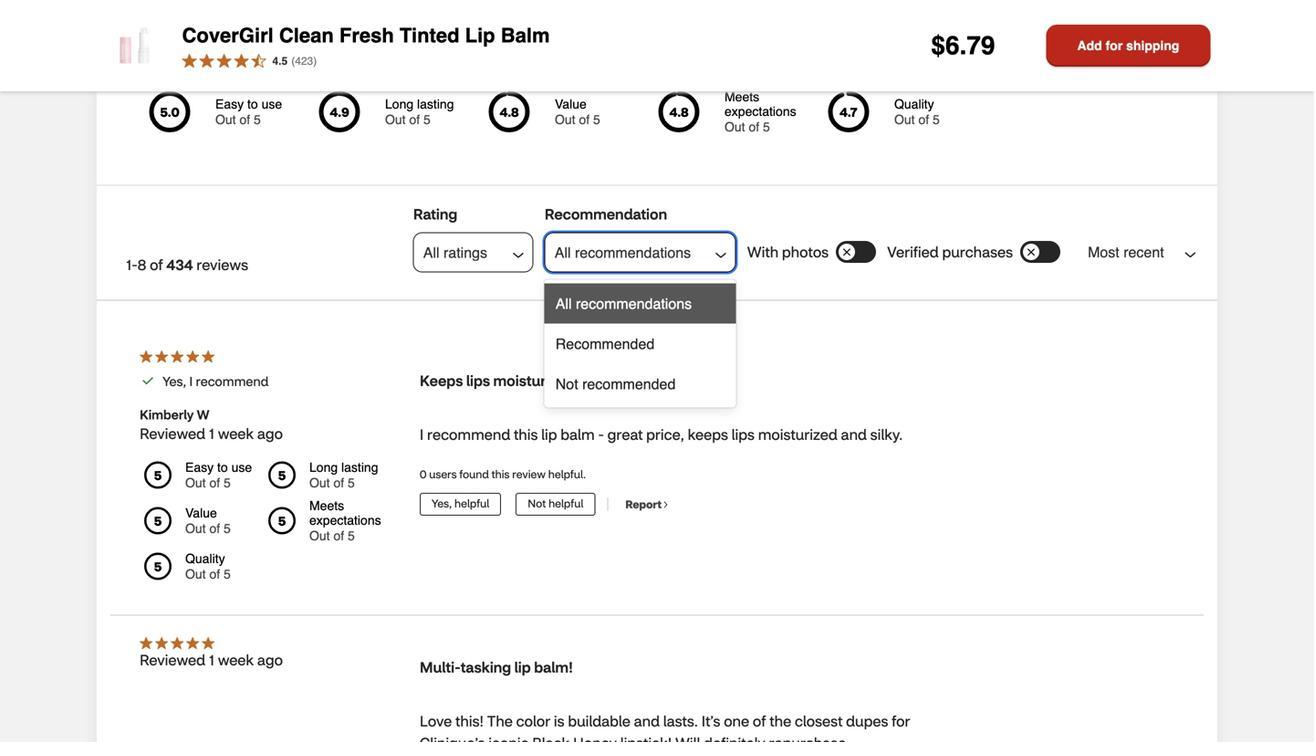 Task type: vqa. For each thing, say whether or not it's contained in the screenshot.
Neutrogena Healthy Volume Mascara's 2
no



Task type: locate. For each thing, give the bounding box(es) containing it.
helpful down the helpful. on the left bottom of page
[[549, 496, 584, 510]]

recommend
[[196, 373, 269, 389], [427, 425, 510, 444]]

yes, helpful
[[432, 496, 489, 510]]

1 vertical spatial easy to use element
[[185, 460, 264, 475]]

8
[[138, 255, 146, 274]]

1 ago from the top
[[257, 424, 283, 443]]

1 horizontal spatial value out of 5
[[555, 97, 600, 127]]

0 vertical spatial easy to use out of 5
[[215, 97, 282, 127]]

0 vertical spatial lasting
[[417, 97, 454, 112]]

1 vertical spatial use
[[231, 460, 252, 475]]

verified purchases
[[887, 243, 1013, 261]]

all down the recommendation
[[555, 244, 571, 261]]

balm
[[501, 24, 550, 47]]

easy
[[215, 97, 244, 112], [185, 460, 214, 475]]

1 horizontal spatial for
[[1106, 38, 1123, 53]]

out
[[215, 112, 236, 127], [385, 112, 406, 127], [555, 112, 576, 127], [895, 112, 915, 127], [725, 120, 745, 134], [185, 476, 206, 490], [309, 476, 330, 490], [185, 521, 206, 536], [309, 529, 330, 543], [185, 567, 206, 582]]

0 horizontal spatial this
[[492, 467, 510, 481]]

out of 5 element for quality element associated with bottom meets expectations element
[[185, 567, 264, 582]]

lasting for bottom meets expectations element easy to use element
[[341, 460, 378, 475]]

0 vertical spatial meets
[[725, 90, 760, 104]]

long lasting element for easy to use element for the top meets expectations element
[[385, 97, 464, 112]]

0 horizontal spatial expectations
[[309, 513, 381, 528]]

1 vertical spatial value
[[185, 506, 217, 520]]

yes, for yes, helpful
[[432, 496, 452, 510]]

0 horizontal spatial meets expectations element
[[309, 499, 388, 528]]

1 horizontal spatial easy
[[215, 97, 244, 112]]

lasting down tinted
[[417, 97, 454, 112]]

out of 5 element for the top meets expectations element
[[725, 120, 803, 134]]

0 vertical spatial value
[[555, 97, 587, 112]]

1 horizontal spatial long
[[385, 97, 414, 112]]

1 vertical spatial recommend
[[427, 425, 510, 444]]

0 vertical spatial i
[[189, 373, 193, 389]]

1 vertical spatial expectations
[[309, 513, 381, 528]]

0 vertical spatial use
[[262, 97, 282, 112]]

ago inside "kimberly w reviewed 1 week ago"
[[257, 424, 283, 443]]

1 vertical spatial easy to use out of 5
[[185, 460, 252, 490]]

0 vertical spatial 1
[[209, 424, 214, 443]]

easy to use element
[[215, 97, 294, 112], [185, 460, 264, 475]]

0 vertical spatial quality
[[895, 97, 934, 112]]

helpful inside button
[[455, 496, 489, 510]]

1 horizontal spatial value
[[555, 97, 587, 112]]

1 horizontal spatial quality element
[[895, 97, 973, 112]]

lip left balm
[[541, 425, 557, 444]]

0 horizontal spatial lasting
[[341, 460, 378, 475]]

yes, inside 'yes, helpful' button
[[432, 496, 452, 510]]

2 helpful from the left
[[549, 496, 584, 510]]

not
[[556, 376, 578, 392], [528, 496, 546, 510]]

1 vertical spatial lasting
[[341, 460, 378, 475]]

0 vertical spatial easy to use element
[[215, 97, 294, 112]]

not down 'review'
[[528, 496, 546, 510]]

use down "kimberly w reviewed 1 week ago" on the left of page
[[231, 460, 252, 475]]

0 vertical spatial for
[[1106, 38, 1123, 53]]

lip
[[465, 24, 495, 47]]

2 ago from the top
[[257, 651, 283, 669]]

quality out of 5
[[895, 97, 940, 127], [185, 552, 231, 582]]

long lasting out of 5
[[385, 97, 454, 127], [309, 460, 378, 490]]

1 vertical spatial long
[[309, 460, 338, 475]]

1 horizontal spatial yes,
[[432, 496, 452, 510]]

1
[[209, 424, 214, 443], [209, 651, 214, 669]]

1 vertical spatial value out of 5
[[185, 506, 231, 536]]

this!
[[456, 712, 484, 730]]

long lasting out of 5 down tinted
[[385, 97, 454, 127]]

long lasting element
[[385, 97, 464, 112], [309, 460, 388, 475]]

1 horizontal spatial recommend
[[427, 425, 510, 444]]

for right add
[[1106, 38, 1123, 53]]

to down covergirl
[[247, 97, 258, 112]]

helpful
[[455, 496, 489, 510], [549, 496, 584, 510]]

lips
[[466, 371, 490, 390], [732, 425, 755, 444]]

long lasting out of 5 left 0
[[309, 460, 378, 490]]

recommendations
[[575, 244, 691, 261], [576, 295, 692, 312]]

0 vertical spatial long
[[385, 97, 414, 112]]

lasts.
[[663, 712, 698, 730]]

easy down covergirl
[[215, 97, 244, 112]]

0 vertical spatial value element
[[555, 97, 633, 112]]

0 horizontal spatial value element
[[185, 506, 264, 520]]

0 vertical spatial yes,
[[162, 373, 186, 389]]

meets for the top meets expectations element
[[725, 90, 760, 104]]

clinique's
[[420, 734, 485, 742]]

long lasting element down tinted
[[385, 97, 464, 112]]

0 horizontal spatial meets expectations out of 5
[[309, 499, 381, 543]]

helpful down found
[[455, 496, 489, 510]]

0 vertical spatial quality element
[[895, 97, 973, 112]]

1 helpful from the left
[[455, 496, 489, 510]]

yes,
[[162, 373, 186, 389], [432, 496, 452, 510]]

easy to use out of 5 down the '4.5'
[[215, 97, 282, 127]]

long for bottom meets expectations element easy to use element
[[309, 460, 338, 475]]

long
[[385, 97, 414, 112], [309, 460, 338, 475]]

covergirl
[[182, 24, 274, 47]]

0 vertical spatial long lasting out of 5
[[385, 97, 454, 127]]

helpful for yes, helpful
[[455, 496, 489, 510]]

0 horizontal spatial recommend
[[196, 373, 269, 389]]

of inside love this! the color is buildable and lasts. it's one of the closest dupes for clinique's iconic black honey lipstick! will definitely repurchase.
[[753, 712, 766, 730]]

to down "kimberly w reviewed 1 week ago" on the left of page
[[217, 460, 228, 475]]

1 1 from the top
[[209, 424, 214, 443]]

lasting for easy to use element for the top meets expectations element
[[417, 97, 454, 112]]

this up 'review'
[[514, 425, 538, 444]]

out of 5 element for easy to use element for the top meets expectations element
[[215, 112, 294, 127]]

423
[[295, 55, 313, 67]]

quality out of 5 for quality element corresponding to the top meets expectations element
[[895, 97, 940, 127]]

to for the top meets expectations element
[[247, 97, 258, 112]]

i up 0
[[420, 425, 424, 444]]

1 vertical spatial and
[[634, 712, 660, 730]]

1 week from the top
[[218, 424, 254, 443]]

1 vertical spatial quality out of 5
[[185, 552, 231, 582]]

1 vertical spatial reviewed
[[140, 651, 205, 669]]

1 vertical spatial week
[[218, 651, 254, 669]]

reviewed
[[140, 424, 205, 443], [140, 651, 205, 669]]

0 horizontal spatial for
[[892, 712, 910, 730]]

1 horizontal spatial use
[[262, 97, 282, 112]]

lip left balm!
[[515, 658, 531, 676]]

value out of 5
[[555, 97, 600, 127], [185, 506, 231, 536]]

1 horizontal spatial quality out of 5
[[895, 97, 940, 127]]

not up balm
[[556, 376, 578, 392]]

1 vertical spatial all recommendations
[[556, 295, 692, 312]]

recommendations up recommended
[[576, 295, 692, 312]]

recommend up found
[[427, 425, 510, 444]]

2 week from the top
[[218, 651, 254, 669]]

0 horizontal spatial easy
[[185, 460, 214, 475]]

1 vertical spatial this
[[492, 467, 510, 481]]

1 vertical spatial meets expectations out of 5
[[309, 499, 381, 543]]

yes, for yes, i recommend
[[162, 373, 186, 389]]

for
[[1106, 38, 1123, 53], [892, 712, 910, 730]]

2 reviewed from the top
[[140, 651, 205, 669]]

0 vertical spatial to
[[247, 97, 258, 112]]

1 vertical spatial meets
[[309, 499, 344, 513]]

quality element for bottom meets expectations element
[[185, 552, 264, 566]]

1 horizontal spatial long lasting out of 5
[[385, 97, 454, 127]]

all recommendations up recommended
[[556, 295, 692, 312]]

add for shipping button
[[1047, 25, 1211, 67]]

easy to use out of 5 for bottom meets expectations element easy to use element
[[185, 460, 252, 490]]

use down the '4.5'
[[262, 97, 282, 112]]

with photos
[[747, 243, 829, 261]]

out of 5 element
[[215, 112, 294, 127], [385, 112, 464, 127], [555, 112, 633, 127], [895, 112, 973, 127], [725, 120, 803, 134], [185, 476, 264, 490], [309, 476, 388, 490], [185, 521, 264, 536], [309, 529, 388, 543], [185, 567, 264, 582]]

lasting
[[417, 97, 454, 112], [341, 460, 378, 475]]

all
[[423, 244, 440, 261], [555, 244, 571, 261], [556, 295, 572, 312]]

week
[[218, 424, 254, 443], [218, 651, 254, 669]]

0 vertical spatial meets expectations element
[[725, 90, 803, 119]]

0 vertical spatial quality out of 5
[[895, 97, 940, 127]]

balm
[[561, 425, 595, 444]]

lasting left 0
[[341, 460, 378, 475]]

easy to use out of 5 down "kimberly w reviewed 1 week ago" on the left of page
[[185, 460, 252, 490]]

easy down "kimberly w reviewed 1 week ago" on the left of page
[[185, 460, 214, 475]]

reviewed inside "kimberly w reviewed 1 week ago"
[[140, 424, 205, 443]]

0 vertical spatial ago
[[257, 424, 283, 443]]

0 vertical spatial long lasting element
[[385, 97, 464, 112]]

users
[[429, 467, 457, 481]]

1 vertical spatial long lasting element
[[309, 460, 388, 475]]

ratings
[[444, 244, 487, 261]]

alert
[[126, 244, 413, 285]]

add
[[1078, 38, 1102, 53]]

quality element
[[895, 97, 973, 112], [185, 552, 264, 566]]

closest
[[795, 712, 843, 730]]

0 horizontal spatial yes,
[[162, 373, 186, 389]]

helpful inside button
[[549, 496, 584, 510]]

repurchase.
[[769, 734, 850, 742]]

0 vertical spatial meets expectations out of 5
[[725, 90, 797, 134]]

meets expectations out of 5 for bottom meets expectations element
[[309, 499, 381, 543]]

meets expectations out of 5
[[725, 90, 797, 134], [309, 499, 381, 543]]

for right dupes
[[892, 712, 910, 730]]

1 reviewed from the top
[[140, 424, 205, 443]]

0 horizontal spatial meets
[[309, 499, 344, 513]]

long lasting element left 0
[[309, 460, 388, 475]]

out of 5 element for quality element corresponding to the top meets expectations element
[[895, 112, 973, 127]]

recommend up w
[[196, 373, 269, 389]]

quality
[[895, 97, 934, 112], [185, 552, 225, 566]]

1 vertical spatial easy
[[185, 460, 214, 475]]

out of 5 element for bottom meets expectations element easy to use element
[[185, 476, 264, 490]]

yes, down users
[[432, 496, 452, 510]]

not recommended
[[556, 376, 676, 392]]

and up lipstick!
[[634, 712, 660, 730]]

0 horizontal spatial not
[[528, 496, 546, 510]]

1 vertical spatial not
[[528, 496, 546, 510]]

1 horizontal spatial lips
[[732, 425, 755, 444]]

color
[[516, 712, 551, 730]]

0 vertical spatial easy
[[215, 97, 244, 112]]

this right found
[[492, 467, 510, 481]]

1 vertical spatial to
[[217, 460, 228, 475]]

0 horizontal spatial value
[[185, 506, 217, 520]]

use for bottom meets expectations element
[[231, 460, 252, 475]]

1 horizontal spatial and
[[841, 425, 867, 444]]

0 vertical spatial recommendations
[[575, 244, 691, 261]]

all recommendations down the recommendation
[[555, 244, 691, 261]]

yes, up kimberly
[[162, 373, 186, 389]]

i up kimberly
[[189, 373, 193, 389]]

1 vertical spatial i
[[420, 425, 424, 444]]

1 vertical spatial quality
[[185, 552, 225, 566]]

0 vertical spatial reviewed
[[140, 424, 205, 443]]

use
[[262, 97, 282, 112], [231, 460, 252, 475]]

the
[[770, 712, 792, 730]]

1 vertical spatial for
[[892, 712, 910, 730]]

0 vertical spatial recommend
[[196, 373, 269, 389]]

1 horizontal spatial value element
[[555, 97, 633, 112]]

1 horizontal spatial lip
[[541, 425, 557, 444]]

meets expectations element
[[725, 90, 803, 119], [309, 499, 388, 528]]

for inside button
[[1106, 38, 1123, 53]]

)
[[313, 55, 317, 67]]

and left silky.
[[841, 425, 867, 444]]

0 horizontal spatial quality
[[185, 552, 225, 566]]

verified
[[887, 243, 939, 261]]

1 horizontal spatial quality
[[895, 97, 934, 112]]

the
[[487, 712, 513, 730]]

0 horizontal spatial lips
[[466, 371, 490, 390]]

keeps lips moisturized! group
[[420, 465, 924, 516]]

easy to use element down the '4.5'
[[215, 97, 294, 112]]

recommendations down the recommendation
[[575, 244, 691, 261]]

0 vertical spatial value out of 5
[[555, 97, 600, 127]]

easy to use out of 5
[[215, 97, 282, 127], [185, 460, 252, 490]]

this
[[514, 425, 538, 444], [492, 467, 510, 481]]

0 vertical spatial week
[[218, 424, 254, 443]]

0 horizontal spatial long lasting out of 5
[[309, 460, 378, 490]]

most
[[1088, 244, 1120, 261]]

most recent
[[1088, 244, 1164, 261]]

value
[[555, 97, 587, 112], [185, 506, 217, 520]]

0 horizontal spatial and
[[634, 712, 660, 730]]

easy for the top meets expectations element
[[215, 97, 244, 112]]

reviewed 1 week ago
[[140, 651, 283, 669]]

i
[[189, 373, 193, 389], [420, 425, 424, 444]]

keeps
[[420, 371, 463, 390]]

1 horizontal spatial meets
[[725, 90, 760, 104]]

multi-tasking lip balm!
[[420, 658, 573, 676]]

5
[[254, 112, 261, 127], [424, 112, 431, 127], [593, 112, 600, 127], [933, 112, 940, 127], [763, 120, 770, 134], [224, 476, 231, 490], [348, 476, 355, 490], [224, 521, 231, 536], [348, 529, 355, 543], [224, 567, 231, 582]]

all left ratings
[[423, 244, 440, 261]]

and
[[841, 425, 867, 444], [634, 712, 660, 730]]

1 horizontal spatial meets expectations out of 5
[[725, 90, 797, 134]]

1 horizontal spatial to
[[247, 97, 258, 112]]

value element
[[555, 97, 633, 112], [185, 506, 264, 520]]

value element for the top meets expectations element
[[555, 97, 633, 112]]

not inside button
[[528, 496, 546, 510]]

0 horizontal spatial use
[[231, 460, 252, 475]]

1 vertical spatial lip
[[515, 658, 531, 676]]

honey
[[573, 734, 617, 742]]

0 vertical spatial not
[[556, 376, 578, 392]]

0 horizontal spatial quality out of 5
[[185, 552, 231, 582]]

(
[[291, 55, 295, 67]]

easy to use element down "kimberly w reviewed 1 week ago" on the left of page
[[185, 460, 264, 475]]

yes, helpful button
[[420, 493, 501, 516]]

meets
[[725, 90, 760, 104], [309, 499, 344, 513]]

1 horizontal spatial helpful
[[549, 496, 584, 510]]

silky.
[[871, 425, 903, 444]]



Task type: describe. For each thing, give the bounding box(es) containing it.
out of 5 element for value element related to bottom meets expectations element
[[185, 521, 264, 536]]

all ratings
[[423, 244, 487, 261]]

1 vertical spatial lips
[[732, 425, 755, 444]]

recent
[[1124, 244, 1164, 261]]

with
[[747, 243, 779, 261]]

keeps
[[688, 425, 728, 444]]

tasking
[[461, 658, 511, 676]]

and inside love this! the color is buildable and lasts. it's one of the closest dupes for clinique's iconic black honey lipstick! will definitely repurchase.
[[634, 712, 660, 730]]

easy for bottom meets expectations element
[[185, 460, 214, 475]]

0 horizontal spatial i
[[189, 373, 193, 389]]

value for the top meets expectations element
[[555, 97, 587, 112]]

all up recommended
[[556, 295, 572, 312]]

0 vertical spatial expectations
[[725, 104, 797, 119]]

all for recommendation
[[555, 244, 571, 261]]

helpful for not helpful
[[549, 496, 584, 510]]

i recommend this lip balm - great price, keeps lips moisturized and silky.
[[420, 425, 903, 444]]

review
[[512, 467, 546, 481]]

1-
[[126, 255, 138, 274]]

0
[[420, 467, 427, 481]]

add for shipping
[[1078, 38, 1180, 53]]

to for bottom meets expectations element
[[217, 460, 228, 475]]

0 vertical spatial this
[[514, 425, 538, 444]]

value out of 5 for value element related to bottom meets expectations element
[[185, 506, 231, 536]]

rating
[[413, 205, 458, 223]]

1 vertical spatial long lasting out of 5
[[309, 460, 378, 490]]

4.5
[[272, 55, 288, 67]]

fresh
[[339, 24, 394, 47]]

quality element for the top meets expectations element
[[895, 97, 973, 112]]

quality for quality element corresponding to the top meets expectations element
[[895, 97, 934, 112]]

not helpful button
[[516, 493, 595, 516]]

is
[[554, 712, 565, 730]]

multi-
[[420, 658, 461, 676]]

definitely
[[704, 734, 766, 742]]

value out of 5 for value element for the top meets expectations element
[[555, 97, 600, 127]]

for inside love this! the color is buildable and lasts. it's one of the closest dupes for clinique's iconic black honey lipstick! will definitely repurchase.
[[892, 712, 910, 730]]

love
[[420, 712, 452, 730]]

price,
[[646, 425, 685, 444]]

covergirl clean fresh tinted lip balm
[[182, 24, 550, 47]]

buildable
[[568, 712, 631, 730]]

0 vertical spatial lip
[[541, 425, 557, 444]]

iconic
[[489, 734, 529, 742]]

0 vertical spatial all recommendations
[[555, 244, 691, 261]]

$6.79
[[931, 31, 995, 60]]

out of 5 element for bottom meets expectations element
[[309, 529, 388, 543]]

not for not helpful
[[528, 496, 546, 510]]

balm!
[[534, 658, 573, 676]]

0 users found this review helpful.
[[420, 467, 586, 481]]

kimberly w reviewed 1 week ago
[[140, 406, 283, 443]]

photos
[[782, 243, 829, 261]]

quality for quality element associated with bottom meets expectations element
[[185, 552, 225, 566]]

434
[[166, 255, 193, 274]]

0 horizontal spatial lip
[[515, 658, 531, 676]]

meets expectations out of 5 for the top meets expectations element
[[725, 90, 797, 134]]

value for bottom meets expectations element
[[185, 506, 217, 520]]

quality out of 5 for quality element associated with bottom meets expectations element
[[185, 552, 231, 582]]

keeps lips moisturized!
[[420, 371, 579, 390]]

yes, i recommend
[[162, 373, 269, 389]]

purchases
[[942, 243, 1013, 261]]

not helpful
[[528, 496, 584, 510]]

dupes
[[846, 712, 888, 730]]

1 inside "kimberly w reviewed 1 week ago"
[[209, 424, 214, 443]]

features
[[124, 22, 193, 41]]

price $6.79. element
[[931, 31, 995, 60]]

easy to use out of 5 for easy to use element for the top meets expectations element
[[215, 97, 282, 127]]

recommendation
[[545, 205, 667, 223]]

helpful.
[[548, 467, 586, 481]]

love this! the color is buildable and lasts. it's one of the closest dupes for clinique's iconic black honey lipstick! will definitely repurchase.
[[420, 712, 910, 742]]

4.5 ( 423 )
[[272, 55, 317, 67]]

long lasting element for bottom meets expectations element easy to use element
[[309, 460, 388, 475]]

long for easy to use element for the top meets expectations element
[[385, 97, 414, 112]]

out of 5 element for value element for the top meets expectations element
[[555, 112, 633, 127]]

this inside region
[[492, 467, 510, 481]]

0 users found this review helpful. region
[[420, 465, 924, 484]]

moisturized!
[[493, 371, 579, 390]]

use for the top meets expectations element
[[262, 97, 282, 112]]

it's
[[702, 712, 721, 730]]

1-8 of 434 reviews
[[126, 255, 248, 274]]

black
[[532, 734, 570, 742]]

reviews
[[196, 255, 248, 274]]

meets for bottom meets expectations element
[[309, 499, 344, 513]]

-
[[598, 425, 604, 444]]

1 horizontal spatial i
[[420, 425, 424, 444]]

will
[[675, 734, 701, 742]]

report
[[626, 497, 662, 511]]

1 vertical spatial recommendations
[[576, 295, 692, 312]]

0 vertical spatial and
[[841, 425, 867, 444]]

value element for bottom meets expectations element
[[185, 506, 264, 520]]

recommended
[[582, 376, 676, 392]]

lipstick!
[[620, 734, 672, 742]]

kimberly
[[140, 406, 194, 423]]

easy to use element for bottom meets expectations element
[[185, 460, 264, 475]]

report button
[[620, 496, 673, 512]]

not for not recommended
[[556, 376, 578, 392]]

tinted
[[400, 24, 460, 47]]

great
[[608, 425, 643, 444]]

2 1 from the top
[[209, 651, 214, 669]]

recommended
[[556, 335, 655, 352]]

alert containing 1-8 of
[[126, 244, 413, 285]]

moisturized
[[758, 425, 838, 444]]

0 vertical spatial lips
[[466, 371, 490, 390]]

easy to use element for the top meets expectations element
[[215, 97, 294, 112]]

1 vertical spatial meets expectations element
[[309, 499, 388, 528]]

shipping
[[1127, 38, 1180, 53]]

clean
[[279, 24, 334, 47]]

one
[[724, 712, 750, 730]]

w
[[197, 406, 210, 423]]

week inside "kimberly w reviewed 1 week ago"
[[218, 424, 254, 443]]

all for rating
[[423, 244, 440, 261]]

found
[[460, 467, 489, 481]]



